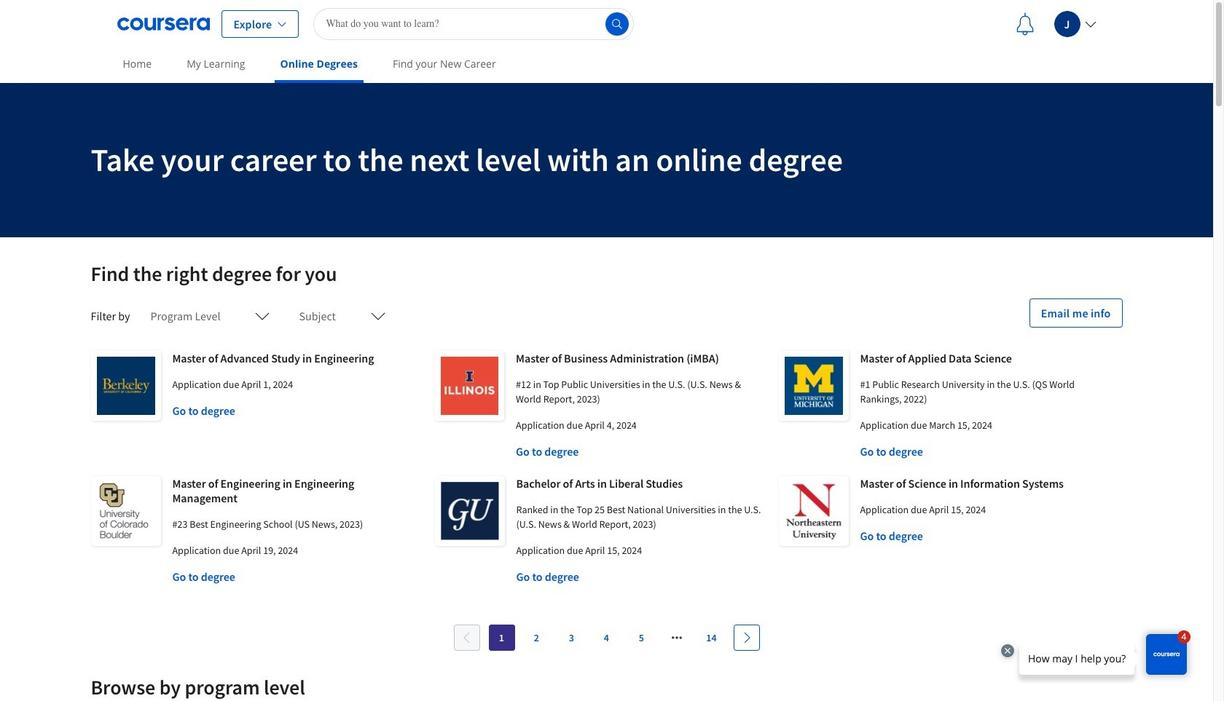 Task type: describe. For each thing, give the bounding box(es) containing it.
coursera image
[[117, 12, 210, 35]]

university of california, berkeley image
[[91, 351, 161, 421]]

go to next page image
[[741, 633, 752, 644]]

university of colorado boulder image
[[91, 477, 161, 547]]



Task type: locate. For each thing, give the bounding box(es) containing it.
university of illinois at urbana-champaign image
[[435, 351, 504, 421]]

georgetown university image
[[435, 477, 505, 547]]

None search field
[[314, 8, 634, 40]]

northeastern university image
[[779, 477, 849, 547]]

university of michigan image
[[779, 351, 849, 421]]

What do you want to learn? text field
[[314, 8, 634, 40]]



Task type: vqa. For each thing, say whether or not it's contained in the screenshot.
the individuals
no



